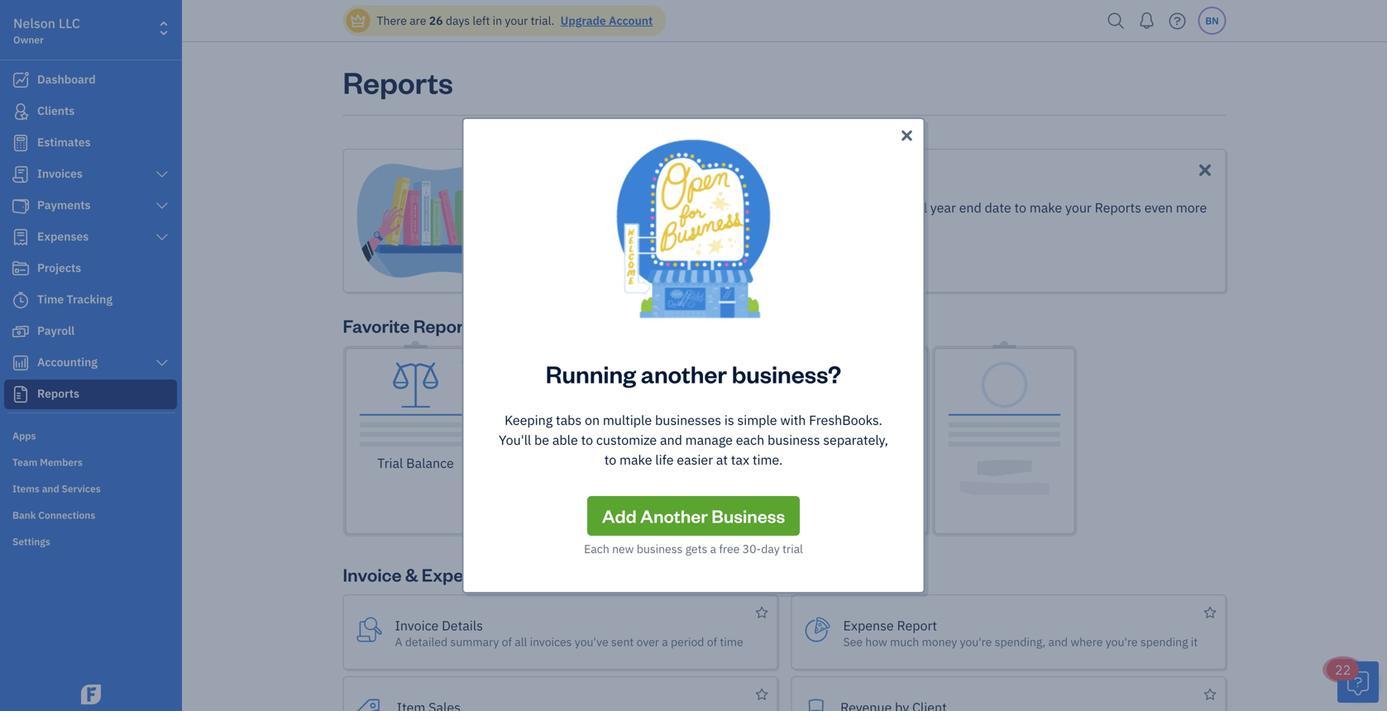 Task type: locate. For each thing, give the bounding box(es) containing it.
you up need
[[659, 166, 690, 189]]

and left the where
[[1049, 635, 1068, 650]]

0 horizontal spatial business
[[637, 542, 683, 557]]

you're right money
[[960, 635, 992, 650]]

your down year?
[[867, 199, 893, 216]]

crown image
[[350, 12, 367, 29]]

chevron large down image
[[154, 168, 170, 181], [154, 231, 170, 244], [154, 357, 170, 370]]

nelson
[[13, 14, 56, 32]]

1 vertical spatial close image
[[1196, 161, 1215, 180]]

time down the "did you know you can set your fiscal year?"
[[738, 199, 765, 216]]

1 horizontal spatial make
[[1030, 199, 1063, 216]]

add another business
[[602, 504, 785, 528]]

1 vertical spatial and
[[660, 431, 683, 449]]

0 horizontal spatial expense
[[422, 563, 493, 587]]

1 horizontal spatial set
[[731, 166, 759, 189]]

1 horizontal spatial fiscal
[[805, 166, 853, 189]]

time right period on the bottom
[[720, 635, 744, 650]]

1 you from the left
[[575, 166, 606, 189]]

invoice left "details"
[[395, 617, 439, 635]]

to
[[1015, 199, 1027, 216], [581, 431, 593, 449], [605, 451, 617, 469]]

1 horizontal spatial your
[[867, 199, 893, 216]]

and inside the 'expense report see how much money you're spending, and where you're spending it'
[[1049, 635, 1068, 650]]

close image inside running another business? dialog
[[899, 126, 916, 145]]

business
[[712, 504, 785, 528]]

0 horizontal spatial to
[[581, 431, 593, 449]]

2 horizontal spatial set
[[844, 199, 864, 216]]

a left the free
[[710, 542, 717, 557]]

project image
[[11, 261, 31, 277]]

is
[[725, 412, 734, 429]]

trial
[[377, 455, 403, 472]]

close image
[[899, 126, 916, 145], [1196, 161, 1215, 180]]

fiscal inside button
[[584, 251, 625, 270]]

items and services image
[[12, 482, 177, 495]]

expense
[[422, 563, 493, 587], [844, 617, 894, 635]]

1 vertical spatial tax
[[731, 451, 750, 469]]

payment image
[[11, 198, 31, 214]]

1 vertical spatial chevron large down image
[[154, 231, 170, 244]]

your right in
[[505, 13, 528, 28]]

llc
[[59, 14, 80, 32]]

you're right the where
[[1106, 635, 1138, 650]]

nelson llc owner
[[13, 14, 80, 46]]

set down relevant.
[[558, 251, 581, 270]]

0 horizontal spatial close image
[[899, 126, 916, 145]]

0 horizontal spatial your
[[505, 13, 528, 28]]

0 vertical spatial close image
[[899, 126, 916, 145]]

0 horizontal spatial and
[[660, 431, 683, 449]]

1 chevron large down image from the top
[[154, 168, 170, 181]]

and down your
[[768, 199, 790, 216]]

business down with
[[768, 431, 820, 449]]

update favorite status for expense report image
[[1204, 603, 1217, 623]]

to down on
[[581, 431, 593, 449]]

the
[[567, 199, 587, 216]]

3 chevron large down image from the top
[[154, 357, 170, 370]]

0 vertical spatial business
[[768, 431, 820, 449]]

2 chevron large down image from the top
[[154, 231, 170, 244]]

settings image
[[12, 535, 177, 548]]

year
[[931, 199, 956, 216]]

1 vertical spatial fiscal
[[584, 251, 625, 270]]

invoice & expense reports
[[343, 563, 562, 587]]

each new business gets a free 30-day trial
[[584, 542, 803, 557]]

and
[[768, 199, 790, 216], [660, 431, 683, 449], [1049, 635, 1068, 650]]

0 vertical spatial to
[[1015, 199, 1027, 216]]

balance
[[406, 455, 454, 472]]

account
[[609, 13, 653, 28]]

invoices
[[530, 635, 572, 650]]

year?
[[856, 166, 904, 189]]

fiscal
[[896, 199, 927, 216]]

and inside get the insights you need for tax time and beyond. set your fiscal year end date to make your reports even more relevant.
[[768, 199, 790, 216]]

1 horizontal spatial and
[[768, 199, 790, 216]]

2 you from the left
[[659, 166, 690, 189]]

0 horizontal spatial of
[[502, 635, 512, 650]]

0 vertical spatial tax
[[716, 199, 735, 216]]

0 vertical spatial time
[[738, 199, 765, 216]]

0 horizontal spatial a
[[662, 635, 668, 650]]

business down another
[[637, 542, 683, 557]]

expense right &
[[422, 563, 493, 587]]

1 vertical spatial business
[[637, 542, 683, 557]]

0 horizontal spatial you're
[[960, 635, 992, 650]]

spending
[[1141, 635, 1189, 650]]

set fiscal year
[[558, 251, 659, 270]]

and up life
[[660, 431, 683, 449]]

invoice image
[[11, 166, 31, 183]]

0 vertical spatial invoice
[[343, 563, 402, 587]]

your
[[763, 166, 801, 189]]

main element
[[0, 0, 223, 712]]

multiple
[[603, 412, 652, 429]]

2 horizontal spatial to
[[1015, 199, 1027, 216]]

your
[[505, 13, 528, 28], [867, 199, 893, 216], [1066, 199, 1092, 216]]

date
[[985, 199, 1012, 216]]

money image
[[11, 324, 31, 340]]

tax right at
[[731, 451, 750, 469]]

to right date
[[1015, 199, 1027, 216]]

close image up year?
[[899, 126, 916, 145]]

invoice
[[343, 563, 402, 587], [395, 617, 439, 635]]

chevron large down image
[[154, 199, 170, 213]]

days
[[446, 13, 470, 28]]

0 horizontal spatial set
[[558, 251, 581, 270]]

fiscal up beyond.
[[805, 166, 853, 189]]

get
[[543, 199, 564, 216]]

to down the customize
[[605, 451, 617, 469]]

30-
[[743, 542, 761, 557]]

easier
[[677, 451, 713, 469]]

update favorite status for revenue by client image
[[1204, 685, 1217, 705]]

fiscal
[[805, 166, 853, 189], [584, 251, 625, 270]]

invoice for invoice & expense reports
[[343, 563, 402, 587]]

trial balance link
[[343, 346, 489, 537]]

2 vertical spatial and
[[1049, 635, 1068, 650]]

freshbooks.
[[809, 412, 883, 429]]

1 horizontal spatial of
[[707, 635, 717, 650]]

expense left report
[[844, 617, 894, 635]]

of
[[502, 635, 512, 650], [707, 635, 717, 650]]

gets
[[686, 542, 708, 557]]

2 vertical spatial chevron large down image
[[154, 357, 170, 370]]

chevron large down image for the chart icon
[[154, 357, 170, 370]]

0 vertical spatial make
[[1030, 199, 1063, 216]]

tax
[[716, 199, 735, 216], [731, 451, 750, 469]]

keeping
[[505, 412, 553, 429]]

star image
[[461, 354, 474, 374]]

need
[[664, 199, 694, 216]]

a right over
[[662, 635, 668, 650]]

0 horizontal spatial make
[[620, 451, 652, 469]]

close image up more on the right top
[[1196, 161, 1215, 180]]

a
[[710, 542, 717, 557], [662, 635, 668, 650]]

0 vertical spatial a
[[710, 542, 717, 557]]

a
[[395, 635, 403, 650]]

1 horizontal spatial a
[[710, 542, 717, 557]]

0 vertical spatial and
[[768, 199, 790, 216]]

and for insights
[[768, 199, 790, 216]]

1 horizontal spatial you're
[[1106, 635, 1138, 650]]

tax inside keeping tabs on multiple businesses is simple with freshbooks. you'll be able to customize and manage each business separately, to make life easier at tax time.
[[731, 451, 750, 469]]

2 you're from the left
[[1106, 635, 1138, 650]]

0 horizontal spatial you
[[575, 166, 606, 189]]

where
[[1071, 635, 1103, 650]]

of left all
[[502, 635, 512, 650]]

know
[[610, 166, 656, 189]]

team members image
[[12, 455, 177, 468]]

0 vertical spatial chevron large down image
[[154, 168, 170, 181]]

1 horizontal spatial business
[[768, 431, 820, 449]]

invoice for invoice details a detailed summary of all invoices you've sent over a period of time
[[395, 617, 439, 635]]

1 horizontal spatial close image
[[1196, 161, 1215, 180]]

reports
[[343, 62, 453, 101], [1095, 199, 1142, 216], [413, 314, 480, 338], [496, 563, 562, 587]]

you're
[[960, 635, 992, 650], [1106, 635, 1138, 650]]

2 horizontal spatial and
[[1049, 635, 1068, 650]]

of right period on the bottom
[[707, 635, 717, 650]]

you up the
[[575, 166, 606, 189]]

1 vertical spatial make
[[620, 451, 652, 469]]

set
[[731, 166, 759, 189], [844, 199, 864, 216], [558, 251, 581, 270]]

set right beyond.
[[844, 199, 864, 216]]

1 vertical spatial invoice
[[395, 617, 439, 635]]

you
[[639, 199, 661, 216]]

invoice inside "invoice details a detailed summary of all invoices you've sent over a period of time"
[[395, 617, 439, 635]]

running
[[546, 358, 636, 389]]

a inside "invoice details a detailed summary of all invoices you've sent over a period of time"
[[662, 635, 668, 650]]

1 horizontal spatial expense
[[844, 617, 894, 635]]

your left even
[[1066, 199, 1092, 216]]

sent
[[611, 635, 634, 650]]

able
[[553, 431, 578, 449]]

time
[[738, 199, 765, 216], [720, 635, 744, 650]]

reports left even
[[1095, 199, 1142, 216]]

1 you're from the left
[[960, 635, 992, 650]]

&
[[405, 563, 418, 587]]

make inside keeping tabs on multiple businesses is simple with freshbooks. you'll be able to customize and manage each business separately, to make life easier at tax time.
[[620, 451, 652, 469]]

see
[[844, 635, 863, 650]]

to inside get the insights you need for tax time and beyond. set your fiscal year end date to make your reports even more relevant.
[[1015, 199, 1027, 216]]

2 vertical spatial to
[[605, 451, 617, 469]]

apps image
[[12, 429, 177, 442]]

0 horizontal spatial fiscal
[[584, 251, 625, 270]]

you
[[575, 166, 606, 189], [659, 166, 690, 189]]

invoice left &
[[343, 563, 402, 587]]

favorite
[[343, 314, 410, 338]]

make down the customize
[[620, 451, 652, 469]]

1 vertical spatial time
[[720, 635, 744, 650]]

1 horizontal spatial to
[[605, 451, 617, 469]]

expense image
[[11, 229, 31, 246]]

business inside keeping tabs on multiple businesses is simple with freshbooks. you'll be able to customize and manage each business separately, to make life easier at tax time.
[[768, 431, 820, 449]]

1 vertical spatial set
[[844, 199, 864, 216]]

free
[[719, 542, 740, 557]]

make right date
[[1030, 199, 1063, 216]]

tax inside get the insights you need for tax time and beyond. set your fiscal year end date to make your reports even more relevant.
[[716, 199, 735, 216]]

1 vertical spatial expense
[[844, 617, 894, 635]]

1 vertical spatial to
[[581, 431, 593, 449]]

set inside get the insights you need for tax time and beyond. set your fiscal year end date to make your reports even more relevant.
[[844, 199, 864, 216]]

trial.
[[531, 13, 555, 28]]

add another business button
[[587, 496, 800, 536]]

1 horizontal spatial you
[[659, 166, 690, 189]]

set right can
[[731, 166, 759, 189]]

and for see
[[1049, 635, 1068, 650]]

set inside set fiscal year button
[[558, 251, 581, 270]]

reports up star image
[[413, 314, 480, 338]]

make
[[1030, 199, 1063, 216], [620, 451, 652, 469]]

fiscal left year
[[584, 251, 625, 270]]

1 vertical spatial a
[[662, 635, 668, 650]]

tax right for
[[716, 199, 735, 216]]

2 vertical spatial set
[[558, 251, 581, 270]]

2 horizontal spatial your
[[1066, 199, 1092, 216]]

beyond.
[[793, 199, 841, 216]]



Task type: describe. For each thing, give the bounding box(es) containing it.
left
[[473, 13, 490, 28]]

there
[[377, 13, 407, 28]]

new
[[612, 542, 634, 557]]

reports down there in the top left of the page
[[343, 62, 453, 101]]

all
[[515, 635, 527, 650]]

a inside dialog
[[710, 542, 717, 557]]

report image
[[11, 386, 31, 403]]

keeping tabs on multiple businesses is simple with freshbooks. you'll be able to customize and manage each business separately, to make life easier at tax time.
[[499, 412, 889, 469]]

detailed
[[405, 635, 448, 650]]

relevant.
[[543, 219, 595, 236]]

separately,
[[823, 431, 889, 449]]

spending,
[[995, 635, 1046, 650]]

details
[[442, 617, 483, 635]]

even
[[1145, 199, 1173, 216]]

trial balance
[[377, 455, 454, 472]]

did
[[543, 166, 571, 189]]

another
[[641, 358, 727, 389]]

year
[[628, 251, 659, 270]]

tabs
[[556, 412, 582, 429]]

expense report see how much money you're spending, and where you're spending it
[[844, 617, 1198, 650]]

running another business?
[[546, 358, 842, 389]]

did you know you can set your fiscal year?
[[543, 166, 904, 189]]

there are 26 days left in your trial. upgrade account
[[377, 13, 653, 28]]

end
[[959, 199, 982, 216]]

in
[[493, 13, 502, 28]]

client image
[[11, 103, 31, 120]]

search image
[[1103, 9, 1130, 34]]

period
[[671, 635, 704, 650]]

it
[[1191, 635, 1198, 650]]

for
[[697, 199, 713, 216]]

each
[[736, 431, 765, 449]]

life
[[656, 451, 674, 469]]

favorite reports
[[343, 314, 480, 338]]

estimate image
[[11, 135, 31, 151]]

much
[[890, 635, 919, 650]]

get the insights you need for tax time and beyond. set your fiscal year end date to make your reports even more relevant.
[[543, 199, 1207, 236]]

timer image
[[11, 292, 31, 309]]

be
[[535, 431, 549, 449]]

more
[[1176, 199, 1207, 216]]

did you know you can set your fiscal year? image
[[357, 163, 543, 279]]

customize
[[596, 431, 657, 449]]

on
[[585, 412, 600, 429]]

owner
[[13, 33, 44, 46]]

are
[[410, 13, 426, 28]]

1 of from the left
[[502, 635, 512, 650]]

with
[[781, 412, 806, 429]]

make inside get the insights you need for tax time and beyond. set your fiscal year end date to make your reports even more relevant.
[[1030, 199, 1063, 216]]

invoice details a detailed summary of all invoices you've sent over a period of time
[[395, 617, 744, 650]]

dashboard image
[[11, 72, 31, 89]]

add
[[602, 504, 637, 528]]

at
[[716, 451, 728, 469]]

money
[[922, 635, 957, 650]]

update favorite status for item sales image
[[756, 685, 768, 705]]

set fiscal year button
[[543, 244, 674, 277]]

can
[[694, 166, 728, 189]]

another
[[640, 504, 708, 528]]

freshbooks image
[[78, 685, 104, 705]]

expense inside the 'expense report see how much money you're spending, and where you're spending it'
[[844, 617, 894, 635]]

manage
[[686, 431, 733, 449]]

over
[[637, 635, 659, 650]]

you've
[[575, 635, 609, 650]]

bank connections image
[[12, 508, 177, 521]]

businesses
[[655, 412, 722, 429]]

time inside "invoice details a detailed summary of all invoices you've sent over a period of time"
[[720, 635, 744, 650]]

each
[[584, 542, 610, 557]]

you'll
[[499, 431, 531, 449]]

summary
[[450, 635, 499, 650]]

26
[[429, 13, 443, 28]]

running another business? dialog
[[0, 98, 1388, 614]]

reports up all
[[496, 563, 562, 587]]

report
[[897, 617, 937, 635]]

day
[[761, 542, 780, 557]]

time inside get the insights you need for tax time and beyond. set your fiscal year end date to make your reports even more relevant.
[[738, 199, 765, 216]]

reports inside get the insights you need for tax time and beyond. set your fiscal year end date to make your reports even more relevant.
[[1095, 199, 1142, 216]]

chart image
[[11, 355, 31, 372]]

0 vertical spatial expense
[[422, 563, 493, 587]]

2 of from the left
[[707, 635, 717, 650]]

upgrade
[[561, 13, 606, 28]]

chevron large down image for the expense icon
[[154, 231, 170, 244]]

0 vertical spatial fiscal
[[805, 166, 853, 189]]

insights
[[590, 199, 636, 216]]

upgrade account link
[[557, 13, 653, 28]]

simple
[[738, 412, 777, 429]]

update favorite status for invoice details image
[[756, 603, 768, 623]]

0 vertical spatial set
[[731, 166, 759, 189]]

chevron large down image for invoice icon
[[154, 168, 170, 181]]

trial
[[783, 542, 803, 557]]

business?
[[732, 358, 842, 389]]

go to help image
[[1165, 9, 1191, 34]]

and inside keeping tabs on multiple businesses is simple with freshbooks. you'll be able to customize and manage each business separately, to make life easier at tax time.
[[660, 431, 683, 449]]

how
[[866, 635, 888, 650]]



Task type: vqa. For each thing, say whether or not it's contained in the screenshot.
the right and
yes



